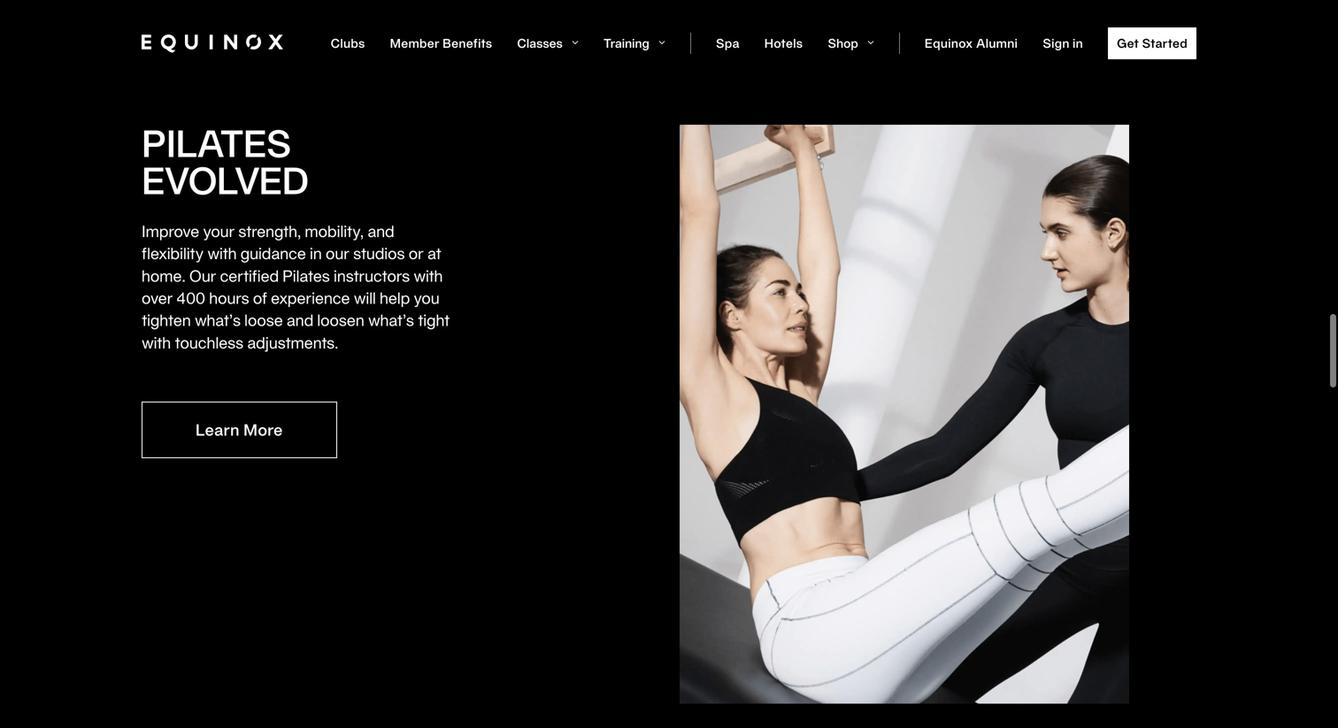 Task type: locate. For each thing, give the bounding box(es) containing it.
training image
[[658, 40, 665, 45]]

shop
[[828, 35, 861, 51]]

pilates
[[142, 120, 291, 166], [283, 266, 330, 285]]

shop image
[[867, 40, 874, 45]]

at
[[427, 244, 442, 263]]

learn more link
[[142, 402, 337, 459]]

1 vertical spatial with
[[414, 266, 443, 285]]

1 horizontal spatial what's
[[368, 311, 414, 330]]

evolved
[[142, 157, 309, 203]]

clubs link
[[331, 35, 365, 51]]

in left our
[[310, 244, 322, 263]]

pilates up experience
[[283, 266, 330, 285]]

tighten
[[142, 311, 191, 330]]

with down tighten
[[142, 333, 171, 352]]

sign in link
[[1043, 35, 1083, 51]]

1 vertical spatial pilates
[[283, 266, 330, 285]]

classes
[[517, 35, 566, 51]]

instructors
[[334, 266, 410, 285]]

pilates evolved
[[142, 120, 309, 203]]

1 horizontal spatial and
[[368, 222, 394, 241]]

what's
[[195, 311, 241, 330], [368, 311, 414, 330]]

your
[[203, 222, 235, 241]]

what's down help
[[368, 311, 414, 330]]

1 vertical spatial in
[[310, 244, 322, 263]]

and up adjustments.
[[287, 311, 313, 330]]

what's up the touchless
[[195, 311, 241, 330]]

in right 'sign'
[[1073, 35, 1083, 51]]

2 vertical spatial with
[[142, 333, 171, 352]]

benefits
[[443, 35, 492, 51]]

0 horizontal spatial with
[[142, 333, 171, 352]]

will
[[354, 288, 376, 308]]

hotels
[[765, 35, 803, 51]]

improve your strength, mobility, and flexibility with guidance in our studios or at home. our certified pilates instructors with over 400 hours of experience will help you tighten what's loose and loosen what's tight with touchless adjustments.
[[142, 222, 454, 352]]

guidance
[[241, 244, 306, 263]]

you
[[414, 288, 440, 308]]

and
[[368, 222, 394, 241], [287, 311, 313, 330]]

training button
[[604, 35, 665, 51]]

0 vertical spatial pilates
[[142, 120, 291, 166]]

0 horizontal spatial in
[[310, 244, 322, 263]]

sign in
[[1043, 35, 1083, 51]]

in
[[1073, 35, 1083, 51], [310, 244, 322, 263]]

0 horizontal spatial and
[[287, 311, 313, 330]]

with up the you at the top left of the page
[[414, 266, 443, 285]]

equinox alumni
[[925, 35, 1018, 51]]

tight
[[418, 311, 450, 330]]

0 vertical spatial with
[[207, 244, 237, 263]]

equinox
[[925, 35, 973, 51]]

0 vertical spatial in
[[1073, 35, 1083, 51]]

2 horizontal spatial with
[[414, 266, 443, 285]]

industry best programing 3 min image
[[680, 125, 1129, 704]]

and up the studios
[[368, 222, 394, 241]]

mobility,
[[305, 222, 364, 241]]

pilates inside "improve your strength, mobility, and flexibility with guidance in our studios or at home. our certified pilates instructors with over 400 hours of experience will help you tighten what's loose and loosen what's tight with touchless adjustments."
[[283, 266, 330, 285]]

experience
[[271, 288, 350, 308]]

home.
[[142, 266, 186, 285]]

with down "your" at the top of the page
[[207, 244, 237, 263]]

of
[[253, 288, 267, 308]]

1 horizontal spatial with
[[207, 244, 237, 263]]

our
[[189, 266, 216, 285]]

hours
[[209, 288, 249, 308]]

learn more
[[196, 420, 283, 440]]

get started
[[1117, 35, 1188, 51]]

pilates up "your" at the top of the page
[[142, 120, 291, 166]]

with
[[207, 244, 237, 263], [414, 266, 443, 285], [142, 333, 171, 352]]

get
[[1117, 35, 1139, 51]]

spa link
[[716, 35, 740, 51]]

0 horizontal spatial what's
[[195, 311, 241, 330]]

our
[[326, 244, 350, 263]]

over
[[142, 288, 173, 308]]

help
[[380, 288, 410, 308]]



Task type: describe. For each thing, give the bounding box(es) containing it.
member benefits
[[390, 35, 492, 51]]

improve
[[142, 222, 199, 241]]

1 vertical spatial and
[[287, 311, 313, 330]]

equinox alumni link
[[925, 35, 1018, 51]]

loose
[[244, 311, 283, 330]]

training
[[604, 35, 652, 51]]

2 what's from the left
[[368, 311, 414, 330]]

1 horizontal spatial in
[[1073, 35, 1083, 51]]

adjustments.
[[247, 333, 338, 352]]

classes image
[[572, 40, 579, 45]]

get started link
[[1108, 27, 1197, 59]]

member benefits link
[[390, 35, 492, 51]]

member
[[390, 35, 440, 51]]

hotels link
[[765, 35, 803, 51]]

or
[[409, 244, 424, 263]]

started
[[1142, 35, 1188, 51]]

certified
[[220, 266, 279, 285]]

1 what's from the left
[[195, 311, 241, 330]]

400
[[177, 288, 205, 308]]

learn
[[196, 420, 240, 440]]

loosen
[[317, 311, 364, 330]]

touchless
[[175, 333, 244, 352]]

sign
[[1043, 35, 1070, 51]]

shop button
[[828, 35, 874, 51]]

classes button
[[517, 35, 579, 51]]

in inside "improve your strength, mobility, and flexibility with guidance in our studios or at home. our certified pilates instructors with over 400 hours of experience will help you tighten what's loose and loosen what's tight with touchless adjustments."
[[310, 244, 322, 263]]

spa
[[716, 35, 740, 51]]

flexibility
[[142, 244, 204, 263]]

alumni
[[976, 35, 1018, 51]]

studios
[[353, 244, 405, 263]]

clubs
[[331, 35, 365, 51]]

strength,
[[238, 222, 301, 241]]

pilates inside "pilates evolved"
[[142, 120, 291, 166]]

0 vertical spatial and
[[368, 222, 394, 241]]

more
[[244, 420, 283, 440]]



Task type: vqa. For each thing, say whether or not it's contained in the screenshot.
right what's
yes



